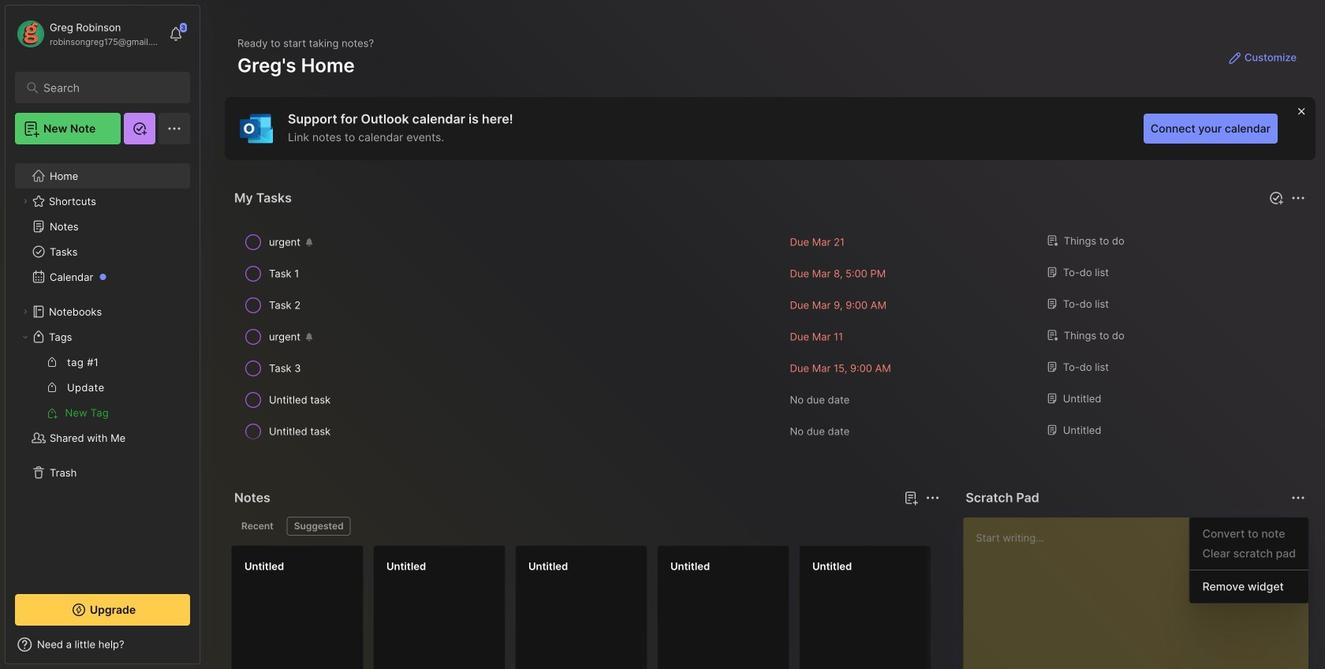 Task type: vqa. For each thing, say whether or not it's contained in the screenshot.
bottommost Note
no



Task type: locate. For each thing, give the bounding box(es) containing it.
tree
[[6, 154, 200, 580]]

tab
[[234, 517, 281, 536], [287, 517, 351, 536]]

row group
[[231, 226, 1310, 447], [231, 545, 1326, 669]]

none search field inside main element
[[43, 78, 169, 97]]

tab list
[[234, 517, 938, 536]]

new task image
[[1269, 190, 1285, 206]]

group
[[15, 350, 189, 425]]

expand notebooks image
[[21, 307, 30, 316]]

1 tab from the left
[[234, 517, 281, 536]]

1 vertical spatial row group
[[231, 545, 1326, 669]]

Search text field
[[43, 80, 169, 95]]

None search field
[[43, 78, 169, 97]]

more actions image
[[1289, 189, 1308, 208], [924, 488, 942, 507], [1289, 488, 1308, 507]]

0 horizontal spatial tab
[[234, 517, 281, 536]]

tree inside main element
[[6, 154, 200, 580]]

More actions field
[[1288, 187, 1310, 209], [922, 487, 944, 509], [1288, 487, 1310, 509]]

0 vertical spatial row group
[[231, 226, 1310, 447]]

2 row group from the top
[[231, 545, 1326, 669]]

1 horizontal spatial tab
[[287, 517, 351, 536]]



Task type: describe. For each thing, give the bounding box(es) containing it.
main element
[[0, 0, 205, 669]]

click to collapse image
[[199, 640, 211, 659]]

expand tags image
[[21, 332, 30, 342]]

Start writing… text field
[[976, 518, 1308, 669]]

1 row group from the top
[[231, 226, 1310, 447]]

WHAT'S NEW field
[[6, 632, 200, 657]]

2 tab from the left
[[287, 517, 351, 536]]

dropdown list menu
[[1190, 524, 1309, 597]]

Account field
[[15, 18, 161, 50]]

group inside main element
[[15, 350, 189, 425]]



